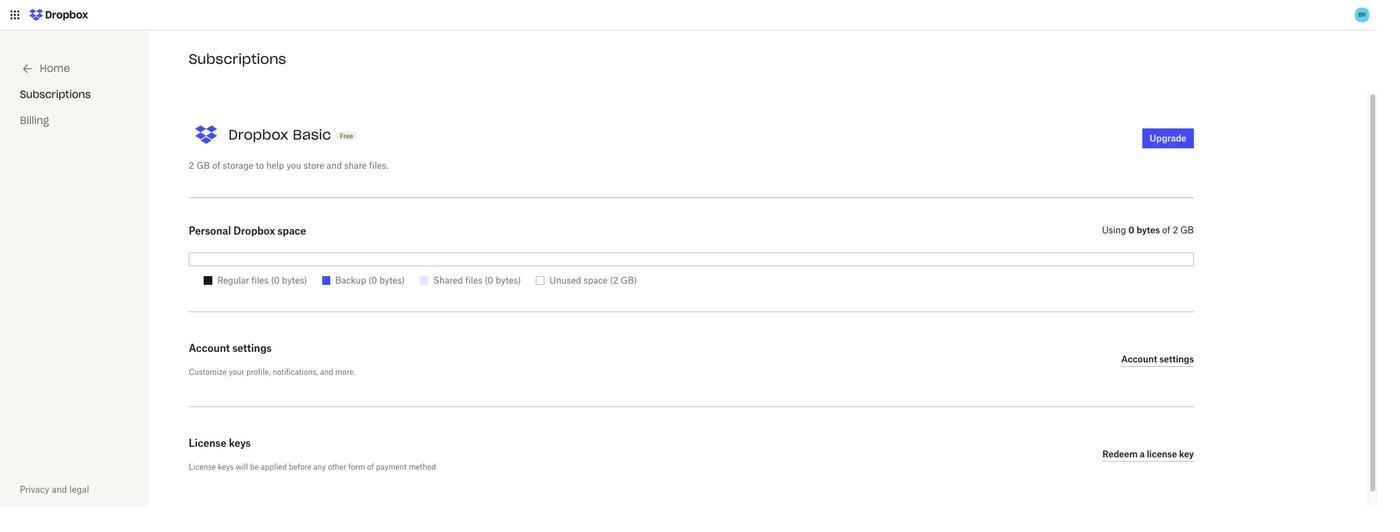 Task type: vqa. For each thing, say whether or not it's contained in the screenshot.
Appear at top
no



Task type: describe. For each thing, give the bounding box(es) containing it.
personal dropbox space
[[189, 225, 306, 237]]

1 horizontal spatial 2
[[1173, 225, 1178, 235]]

before
[[289, 463, 311, 472]]

privacy and legal
[[20, 484, 89, 495]]

keys for license keys will be applied before any other form of payment method
[[218, 463, 234, 472]]

upgrade
[[1150, 133, 1187, 143]]

using
[[1102, 225, 1126, 235]]

customize your profile, notifications, and more.
[[189, 368, 355, 377]]

settings inside account settings button
[[1160, 354, 1194, 364]]

2 horizontal spatial of
[[1162, 225, 1170, 235]]

home link
[[20, 62, 70, 77]]

keys for license keys
[[229, 437, 251, 450]]

bytes
[[1137, 225, 1160, 235]]

gb)
[[621, 275, 637, 286]]

files.
[[369, 160, 388, 171]]

privacy and legal link
[[20, 484, 89, 495]]

unused space (2 gb)
[[550, 275, 637, 286]]

0
[[1129, 225, 1135, 235]]

0 horizontal spatial 2
[[189, 160, 194, 171]]

redeem
[[1103, 449, 1138, 459]]

2 (0 from the left
[[369, 275, 377, 286]]

form
[[348, 463, 365, 472]]

2 vertical spatial of
[[367, 463, 374, 472]]

shared files (0 bytes)
[[433, 275, 521, 286]]

be
[[250, 463, 259, 472]]

(0 for regular
[[271, 275, 280, 286]]

backup
[[335, 275, 366, 286]]

using 0 bytes of 2 gb
[[1102, 225, 1194, 235]]

2 bytes) from the left
[[380, 275, 405, 286]]

0 horizontal spatial account
[[189, 342, 230, 355]]

license keys will be applied before any other form of payment method
[[189, 463, 436, 472]]

0 horizontal spatial account settings
[[189, 342, 272, 355]]

license for license keys will be applied before any other form of payment method
[[189, 463, 216, 472]]

profile,
[[246, 368, 271, 377]]

regular
[[217, 275, 249, 286]]

2 vertical spatial and
[[52, 484, 67, 495]]

a
[[1140, 449, 1145, 459]]

unused
[[550, 275, 581, 286]]

files for shared
[[465, 275, 482, 286]]

dropbox basic
[[228, 126, 331, 143]]

other
[[328, 463, 346, 472]]

shared
[[433, 275, 463, 286]]

0 vertical spatial gb
[[196, 160, 210, 171]]



Task type: locate. For each thing, give the bounding box(es) containing it.
redeem a license key
[[1103, 449, 1194, 459]]

space left (2
[[584, 275, 608, 286]]

and left legal
[[52, 484, 67, 495]]

0 vertical spatial license
[[189, 437, 227, 450]]

0 horizontal spatial (0
[[271, 275, 280, 286]]

1 vertical spatial gb
[[1181, 225, 1194, 235]]

0 horizontal spatial space
[[277, 225, 306, 237]]

bk
[[1358, 11, 1366, 19]]

upgrade button
[[1142, 128, 1194, 148]]

1 horizontal spatial account settings
[[1121, 354, 1194, 364]]

basic
[[293, 126, 331, 143]]

2 horizontal spatial bytes)
[[496, 275, 521, 286]]

license
[[189, 437, 227, 450], [189, 463, 216, 472]]

(0 right shared
[[485, 275, 493, 286]]

key
[[1179, 449, 1194, 459]]

gb
[[196, 160, 210, 171], [1181, 225, 1194, 235]]

2 gb of storage to help you store and share files.
[[189, 160, 388, 171]]

0 horizontal spatial bytes)
[[282, 275, 307, 286]]

1 vertical spatial license
[[189, 463, 216, 472]]

0 vertical spatial 2
[[189, 160, 194, 171]]

1 horizontal spatial (0
[[369, 275, 377, 286]]

license for license keys
[[189, 437, 227, 450]]

you
[[287, 160, 301, 171]]

subscriptions link
[[20, 88, 91, 101]]

0 vertical spatial and
[[327, 160, 342, 171]]

0 vertical spatial space
[[277, 225, 306, 237]]

dropbox up to
[[228, 126, 288, 143]]

bytes) left backup
[[282, 275, 307, 286]]

regular files (0 bytes)
[[217, 275, 307, 286]]

bytes) right backup
[[380, 275, 405, 286]]

notifications,
[[273, 368, 318, 377]]

privacy
[[20, 484, 49, 495]]

files right regular
[[252, 275, 269, 286]]

your
[[229, 368, 244, 377]]

1 vertical spatial subscriptions
[[20, 88, 91, 101]]

1 horizontal spatial gb
[[1181, 225, 1194, 235]]

license
[[1147, 449, 1177, 459]]

(0 right regular
[[271, 275, 280, 286]]

0 horizontal spatial subscriptions
[[20, 88, 91, 101]]

and left more.
[[320, 368, 333, 377]]

account settings button
[[1121, 352, 1194, 367]]

storage
[[223, 160, 254, 171]]

1 (0 from the left
[[271, 275, 280, 286]]

(0 right backup
[[369, 275, 377, 286]]

dropbox
[[228, 126, 288, 143], [233, 225, 275, 237]]

of
[[212, 160, 220, 171], [1162, 225, 1170, 235], [367, 463, 374, 472]]

2 horizontal spatial (0
[[485, 275, 493, 286]]

1 horizontal spatial subscriptions
[[189, 50, 286, 68]]

of left storage
[[212, 160, 220, 171]]

account inside button
[[1121, 354, 1157, 364]]

more.
[[335, 368, 355, 377]]

store
[[304, 160, 324, 171]]

1 vertical spatial keys
[[218, 463, 234, 472]]

share
[[344, 160, 367, 171]]

1 horizontal spatial settings
[[1160, 354, 1194, 364]]

bytes) for shared files (0 bytes)
[[496, 275, 521, 286]]

(2
[[610, 275, 618, 286]]

account
[[189, 342, 230, 355], [1121, 354, 1157, 364]]

method
[[409, 463, 436, 472]]

3 (0 from the left
[[485, 275, 493, 286]]

1 files from the left
[[252, 275, 269, 286]]

1 bytes) from the left
[[282, 275, 307, 286]]

0 horizontal spatial files
[[252, 275, 269, 286]]

bytes) for regular files (0 bytes)
[[282, 275, 307, 286]]

and right store
[[327, 160, 342, 171]]

billing link
[[20, 115, 49, 127]]

0 vertical spatial dropbox
[[228, 126, 288, 143]]

1 vertical spatial dropbox
[[233, 225, 275, 237]]

2 license from the top
[[189, 463, 216, 472]]

2 files from the left
[[465, 275, 482, 286]]

2 left storage
[[189, 160, 194, 171]]

0 vertical spatial of
[[212, 160, 220, 171]]

subscriptions
[[189, 50, 286, 68], [20, 88, 91, 101]]

1 horizontal spatial space
[[584, 275, 608, 286]]

0 horizontal spatial of
[[212, 160, 220, 171]]

home
[[40, 62, 70, 75]]

1 vertical spatial 2
[[1173, 225, 1178, 235]]

3 bytes) from the left
[[496, 275, 521, 286]]

space
[[277, 225, 306, 237], [584, 275, 608, 286]]

any
[[313, 463, 326, 472]]

1 horizontal spatial account
[[1121, 354, 1157, 364]]

1 vertical spatial and
[[320, 368, 333, 377]]

0 vertical spatial keys
[[229, 437, 251, 450]]

1 license from the top
[[189, 437, 227, 450]]

space up regular files (0 bytes)
[[277, 225, 306, 237]]

files for regular
[[252, 275, 269, 286]]

dropbox logo image
[[25, 5, 93, 25]]

free
[[340, 132, 353, 139]]

payment
[[376, 463, 407, 472]]

will
[[236, 463, 248, 472]]

keys
[[229, 437, 251, 450], [218, 463, 234, 472]]

gb right the bytes
[[1181, 225, 1194, 235]]

of right 'form' in the bottom of the page
[[367, 463, 374, 472]]

legal
[[69, 484, 89, 495]]

keys left will
[[218, 463, 234, 472]]

2
[[189, 160, 194, 171], [1173, 225, 1178, 235]]

(0 for shared
[[485, 275, 493, 286]]

0 vertical spatial subscriptions
[[189, 50, 286, 68]]

bytes) left "unused"
[[496, 275, 521, 286]]

1 vertical spatial space
[[584, 275, 608, 286]]

to
[[256, 160, 264, 171]]

of right the bytes
[[1162, 225, 1170, 235]]

1 horizontal spatial of
[[367, 463, 374, 472]]

bk button
[[1352, 5, 1372, 25]]

0 horizontal spatial settings
[[232, 342, 272, 355]]

settings
[[232, 342, 272, 355], [1160, 354, 1194, 364]]

dropbox right personal
[[233, 225, 275, 237]]

1 vertical spatial of
[[1162, 225, 1170, 235]]

gb left storage
[[196, 160, 210, 171]]

billing
[[20, 115, 49, 127]]

files right shared
[[465, 275, 482, 286]]

1 horizontal spatial bytes)
[[380, 275, 405, 286]]

backup (0 bytes)
[[335, 275, 405, 286]]

help
[[266, 160, 284, 171]]

customize
[[189, 368, 227, 377]]

(0
[[271, 275, 280, 286], [369, 275, 377, 286], [485, 275, 493, 286]]

2 right the bytes
[[1173, 225, 1178, 235]]

applied
[[261, 463, 287, 472]]

license keys
[[189, 437, 251, 450]]

1 horizontal spatial files
[[465, 275, 482, 286]]

keys up will
[[229, 437, 251, 450]]

redeem a license key button
[[1103, 447, 1194, 462]]

account settings
[[189, 342, 272, 355], [1121, 354, 1194, 364]]

0 horizontal spatial gb
[[196, 160, 210, 171]]

personal
[[189, 225, 231, 237]]

and
[[327, 160, 342, 171], [320, 368, 333, 377], [52, 484, 67, 495]]

bytes)
[[282, 275, 307, 286], [380, 275, 405, 286], [496, 275, 521, 286]]

files
[[252, 275, 269, 286], [465, 275, 482, 286]]



